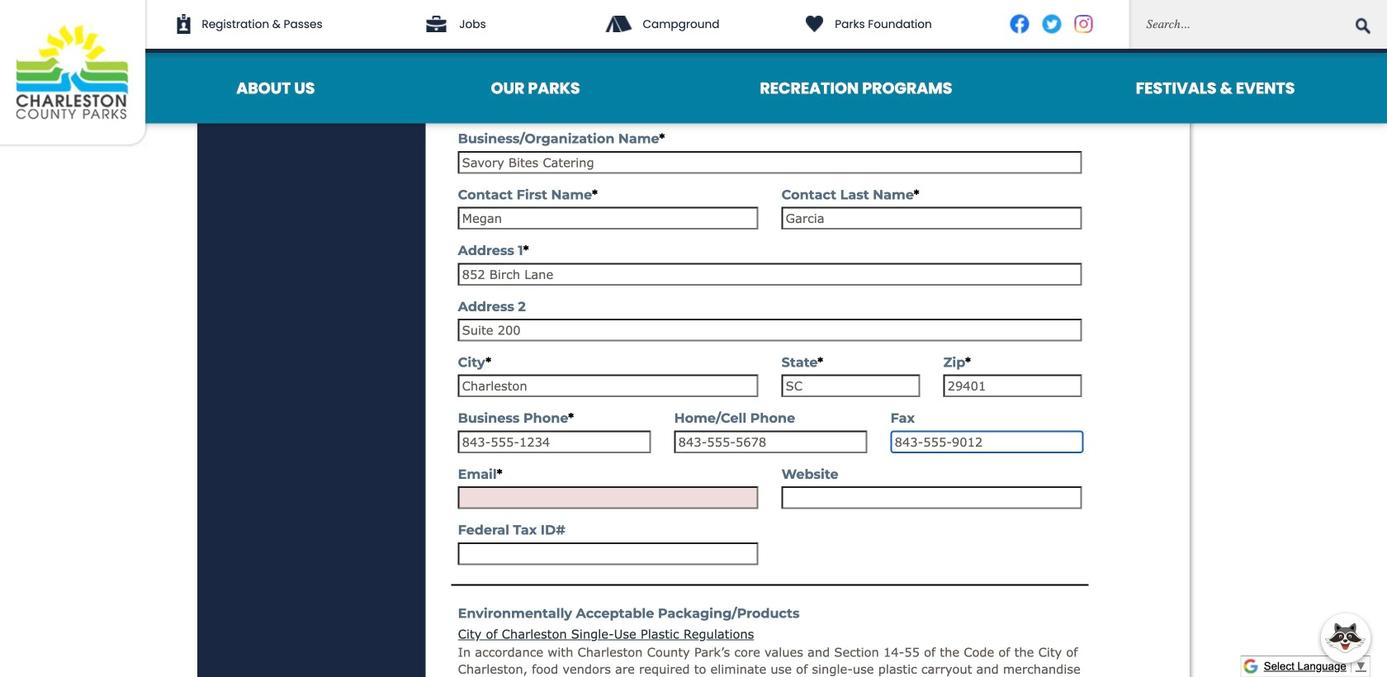 Task type: vqa. For each thing, say whether or not it's contained in the screenshot.
option
no



Task type: locate. For each thing, give the bounding box(es) containing it.
4 menu item from the left
[[1044, 53, 1387, 123]]

menu
[[149, 53, 1387, 123]]

1 menu item from the left
[[149, 53, 403, 123]]

None text field
[[458, 207, 758, 230], [782, 207, 1082, 230], [458, 319, 1082, 341], [782, 375, 920, 397], [943, 375, 1082, 397], [458, 430, 651, 453], [674, 430, 867, 453], [891, 430, 1084, 453], [782, 486, 1082, 509], [458, 542, 758, 565], [458, 207, 758, 230], [782, 207, 1082, 230], [458, 319, 1082, 341], [782, 375, 920, 397], [943, 375, 1082, 397], [458, 430, 651, 453], [674, 430, 867, 453], [891, 430, 1084, 453], [782, 486, 1082, 509], [458, 542, 758, 565]]

menu item
[[149, 53, 403, 123], [403, 53, 668, 123], [668, 53, 1044, 123], [1044, 53, 1387, 123]]

None text field
[[458, 151, 1082, 174], [458, 263, 1082, 285], [458, 375, 758, 397], [458, 486, 758, 509], [458, 151, 1082, 174], [458, 263, 1082, 285], [458, 375, 758, 397], [458, 486, 758, 509]]



Task type: describe. For each thing, give the bounding box(es) containing it.
2 menu item from the left
[[403, 53, 668, 123]]

3 menu item from the left
[[668, 53, 1044, 123]]

home page image
[[0, 0, 149, 148]]

search image
[[1356, 18, 1371, 34]]

Search... text field
[[1129, 0, 1387, 49]]



